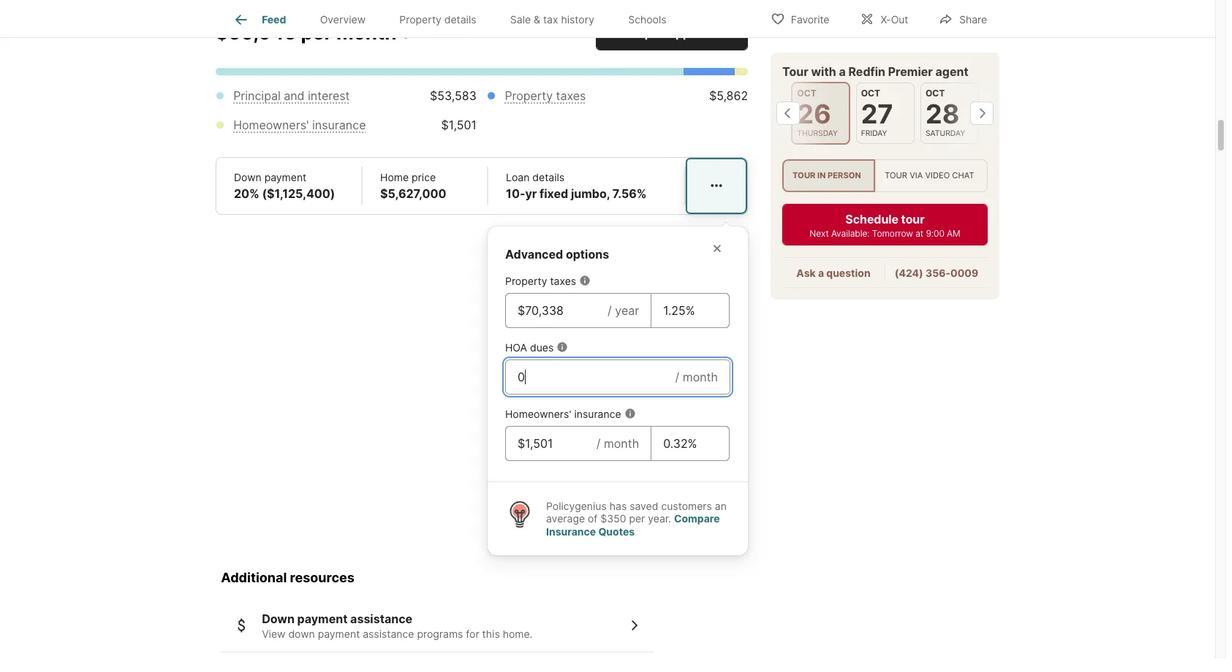 Task type: vqa. For each thing, say whether or not it's contained in the screenshot.
7
no



Task type: locate. For each thing, give the bounding box(es) containing it.
details for property details
[[445, 13, 477, 26]]

taxes
[[556, 88, 586, 103], [550, 275, 577, 287]]

28
[[926, 98, 960, 130]]

details
[[445, 13, 477, 26], [533, 171, 565, 183]]

tab list containing feed
[[216, 0, 696, 37]]

price
[[412, 171, 436, 183]]

view
[[262, 628, 286, 641]]

356-
[[926, 267, 951, 280]]

x-out
[[881, 13, 909, 25]]

assistance left programs
[[363, 628, 414, 641]]

property for property details tab
[[400, 13, 442, 26]]

1 oct from the left
[[798, 88, 817, 99]]

2 vertical spatial month
[[604, 437, 640, 451]]

1 horizontal spatial down
[[262, 612, 295, 627]]

this
[[483, 628, 500, 641]]

redfin
[[849, 64, 886, 79]]

0 vertical spatial property
[[400, 13, 442, 26]]

average
[[547, 513, 585, 526]]

3 oct from the left
[[926, 88, 946, 99]]

(424) 356-0009 link
[[895, 267, 979, 280]]

lightbulb icon element
[[506, 500, 547, 539]]

per down "saved" on the right of page
[[629, 513, 646, 526]]

0 horizontal spatial /
[[597, 437, 601, 451]]

down up 20%
[[234, 171, 262, 183]]

property
[[400, 13, 442, 26], [505, 88, 553, 103], [506, 275, 548, 287]]

2 vertical spatial /
[[597, 437, 601, 451]]

homeowners'
[[233, 118, 309, 132], [506, 408, 572, 421]]

property inside tab
[[400, 13, 442, 26]]

0 horizontal spatial per
[[301, 21, 332, 44]]

0 vertical spatial details
[[445, 13, 477, 26]]

2 horizontal spatial /
[[676, 370, 680, 385]]

compare
[[674, 513, 720, 526]]

down
[[234, 171, 262, 183], [262, 612, 295, 627]]

for
[[466, 628, 480, 641]]

0 horizontal spatial details
[[445, 13, 477, 26]]

oct inside oct 26 thursday
[[798, 88, 817, 99]]

property details tab
[[383, 2, 494, 37]]

1 vertical spatial property
[[505, 88, 553, 103]]

per right feed
[[301, 21, 332, 44]]

down up view in the bottom left of the page
[[262, 612, 295, 627]]

1 vertical spatial / month
[[597, 437, 640, 451]]

payment inside "down payment 20% ($1,125,400)"
[[265, 171, 307, 183]]

am
[[947, 228, 961, 239]]

oct inside oct 27 friday
[[862, 88, 881, 99]]

1 vertical spatial per
[[629, 513, 646, 526]]

insurance
[[312, 118, 366, 132], [575, 408, 622, 421]]

26
[[798, 98, 832, 130]]

tour left with
[[783, 64, 809, 79]]

0 vertical spatial a
[[840, 64, 846, 79]]

1 vertical spatial payment
[[297, 612, 348, 627]]

1 horizontal spatial per
[[629, 513, 646, 526]]

/ for homeowners' insurance
[[597, 437, 601, 451]]

details inside loan details 10-yr fixed jumbo, 7.56%
[[533, 171, 565, 183]]

taxes inside tooltip
[[550, 275, 577, 287]]

2 oct from the left
[[862, 88, 881, 99]]

0 horizontal spatial month
[[337, 21, 397, 44]]

1 horizontal spatial homeowners' insurance
[[506, 408, 622, 421]]

previous image
[[777, 102, 800, 125]]

loan
[[506, 171, 530, 183]]

yr
[[526, 186, 537, 201]]

1 horizontal spatial homeowners'
[[506, 408, 572, 421]]

list box containing tour in person
[[783, 160, 988, 193]]

2 horizontal spatial oct
[[926, 88, 946, 99]]

ask a question
[[797, 267, 871, 280]]

via
[[910, 171, 923, 181]]

homeowners' insurance down dues on the left bottom
[[506, 408, 622, 421]]

1 horizontal spatial a
[[840, 64, 846, 79]]

1 horizontal spatial /
[[608, 303, 612, 318]]

property for property taxes link
[[505, 88, 553, 103]]

month
[[337, 21, 397, 44], [683, 370, 718, 385], [604, 437, 640, 451]]

2 horizontal spatial month
[[683, 370, 718, 385]]

payment right down
[[318, 628, 360, 641]]

per inside policygenius has saved customers an average of $350 per year.
[[629, 513, 646, 526]]

lightbulb icon image
[[506, 500, 535, 530]]

1 vertical spatial details
[[533, 171, 565, 183]]

payment up ($1,125,400)
[[265, 171, 307, 183]]

1 vertical spatial insurance
[[575, 408, 622, 421]]

1 vertical spatial down
[[262, 612, 295, 627]]

None button
[[792, 82, 851, 145], [856, 83, 915, 144], [921, 83, 980, 144], [792, 82, 851, 145], [856, 83, 915, 144], [921, 83, 980, 144]]

tour
[[902, 212, 925, 227]]

down inside "down payment 20% ($1,125,400)"
[[234, 171, 262, 183]]

feed
[[262, 13, 286, 26]]

quotes
[[599, 526, 635, 538]]

details inside tab
[[445, 13, 477, 26]]

homeowners' insurance down and
[[233, 118, 366, 132]]

down payment assistance view down payment assistance programs for this home.
[[262, 612, 533, 641]]

1 vertical spatial property taxes
[[506, 275, 577, 287]]

a right "ask"
[[819, 267, 825, 280]]

homeowners' down principal
[[233, 118, 309, 132]]

1 vertical spatial /
[[676, 370, 680, 385]]

0 vertical spatial homeowners' insurance
[[233, 118, 366, 132]]

chat
[[953, 171, 975, 181]]

property taxes link
[[505, 88, 586, 103]]

oct down with
[[798, 88, 817, 99]]

down inside down payment assistance view down payment assistance programs for this home.
[[262, 612, 295, 627]]

details for loan details 10-yr fixed jumbo, 7.56%
[[533, 171, 565, 183]]

/
[[608, 303, 612, 318], [676, 370, 680, 385], [597, 437, 601, 451]]

0 vertical spatial per
[[301, 21, 332, 44]]

1 vertical spatial month
[[683, 370, 718, 385]]

person
[[828, 171, 862, 181]]

compare insurance quotes link
[[547, 513, 720, 538]]

year.
[[648, 513, 672, 526]]

tooltip containing advanced options
[[488, 215, 1021, 556]]

1 horizontal spatial details
[[533, 171, 565, 183]]

none text field inside tooltip
[[664, 435, 718, 453]]

property inside tooltip
[[506, 275, 548, 287]]

0 vertical spatial property taxes
[[505, 88, 586, 103]]

hoa
[[506, 342, 528, 354]]

month for hoa dues
[[683, 370, 718, 385]]

down
[[289, 628, 315, 641]]

1 horizontal spatial oct
[[862, 88, 881, 99]]

/ for property taxes
[[608, 303, 612, 318]]

tooltip
[[488, 215, 1021, 556]]

compare insurance quotes
[[547, 513, 720, 538]]

list box
[[783, 160, 988, 193]]

9:00
[[927, 228, 945, 239]]

payment
[[265, 171, 307, 183], [297, 612, 348, 627], [318, 628, 360, 641]]

favorite button
[[759, 3, 842, 33]]

property taxes inside tooltip
[[506, 275, 577, 287]]

1 vertical spatial taxes
[[550, 275, 577, 287]]

homeowners' insurance
[[233, 118, 366, 132], [506, 408, 622, 421]]

overview
[[320, 13, 366, 26]]

oct
[[798, 88, 817, 99], [862, 88, 881, 99], [926, 88, 946, 99]]

1 horizontal spatial / month
[[676, 370, 718, 385]]

0 vertical spatial down
[[234, 171, 262, 183]]

out
[[892, 13, 909, 25]]

($1,125,400)
[[262, 186, 335, 201]]

$60,945
[[216, 21, 297, 44]]

1 horizontal spatial month
[[604, 437, 640, 451]]

x-
[[881, 13, 892, 25]]

next image
[[971, 102, 994, 125]]

down for ($1,125,400)
[[234, 171, 262, 183]]

options
[[566, 247, 610, 262]]

0 vertical spatial /
[[608, 303, 612, 318]]

0 horizontal spatial oct
[[798, 88, 817, 99]]

details up fixed
[[533, 171, 565, 183]]

sale & tax history
[[511, 13, 595, 26]]

tour left via
[[885, 171, 908, 181]]

0 horizontal spatial / month
[[597, 437, 640, 451]]

oct down redfin
[[862, 88, 881, 99]]

payment for assistance
[[297, 612, 348, 627]]

home.
[[503, 628, 533, 641]]

1 vertical spatial assistance
[[363, 628, 414, 641]]

per
[[301, 21, 332, 44], [629, 513, 646, 526]]

a
[[840, 64, 846, 79], [819, 267, 825, 280]]

insurance inside tooltip
[[575, 408, 622, 421]]

tab list
[[216, 0, 696, 37]]

oct down agent
[[926, 88, 946, 99]]

payment up down
[[297, 612, 348, 627]]

1 vertical spatial homeowners'
[[506, 408, 572, 421]]

0 vertical spatial taxes
[[556, 88, 586, 103]]

payment for 20%
[[265, 171, 307, 183]]

tour for tour in person
[[793, 171, 816, 181]]

home
[[381, 171, 409, 183]]

a right with
[[840, 64, 846, 79]]

oct inside oct 28 saturday
[[926, 88, 946, 99]]

/ month for hoa dues
[[676, 370, 718, 385]]

None text field
[[518, 302, 596, 320], [664, 302, 718, 320], [518, 369, 664, 386], [518, 435, 585, 453], [518, 302, 596, 320], [664, 302, 718, 320], [518, 369, 664, 386], [518, 435, 585, 453]]

question
[[827, 267, 871, 280]]

1 horizontal spatial insurance
[[575, 408, 622, 421]]

tour left the in
[[793, 171, 816, 181]]

schools
[[629, 13, 667, 26]]

1 vertical spatial homeowners' insurance
[[506, 408, 622, 421]]

0 vertical spatial insurance
[[312, 118, 366, 132]]

1 vertical spatial a
[[819, 267, 825, 280]]

homeowners' down dues on the left bottom
[[506, 408, 572, 421]]

0 vertical spatial / month
[[676, 370, 718, 385]]

assistance down resources
[[351, 612, 413, 627]]

tour
[[783, 64, 809, 79], [793, 171, 816, 181], [885, 171, 908, 181]]

details up reset
[[445, 13, 477, 26]]

0 horizontal spatial down
[[234, 171, 262, 183]]

tax
[[544, 13, 559, 26]]

loan details 10-yr fixed jumbo, 7.56%
[[506, 171, 647, 201]]

with
[[812, 64, 837, 79]]

0 vertical spatial payment
[[265, 171, 307, 183]]

None text field
[[664, 435, 718, 453]]

2 vertical spatial property
[[506, 275, 548, 287]]

0 horizontal spatial homeowners'
[[233, 118, 309, 132]]



Task type: describe. For each thing, give the bounding box(es) containing it.
get pre-approved
[[622, 25, 723, 40]]

ask a question link
[[797, 267, 871, 280]]

an
[[715, 500, 727, 513]]

premier
[[889, 64, 933, 79]]

tour via video chat
[[885, 171, 975, 181]]

homeowners' inside tooltip
[[506, 408, 572, 421]]

jumbo,
[[571, 186, 610, 201]]

schedule tour next available: tomorrow at 9:00 am
[[810, 212, 961, 239]]

0 vertical spatial assistance
[[351, 612, 413, 627]]

0 horizontal spatial homeowners' insurance
[[233, 118, 366, 132]]

tour for tour via video chat
[[885, 171, 908, 181]]

0 vertical spatial homeowners'
[[233, 118, 309, 132]]

0 horizontal spatial a
[[819, 267, 825, 280]]

reset
[[427, 27, 459, 41]]

principal and interest link
[[233, 88, 350, 103]]

oct for 27
[[862, 88, 881, 99]]

oct for 26
[[798, 88, 817, 99]]

saved
[[630, 500, 659, 513]]

favorite
[[791, 13, 830, 25]]

share
[[960, 13, 988, 25]]

tomorrow
[[873, 228, 914, 239]]

ask
[[797, 267, 816, 280]]

policygenius
[[547, 500, 607, 513]]

next
[[810, 228, 829, 239]]

2 vertical spatial payment
[[318, 628, 360, 641]]

0009
[[951, 267, 979, 280]]

resources
[[290, 571, 355, 586]]

advanced
[[506, 247, 564, 262]]

share button
[[927, 3, 1000, 33]]

0 vertical spatial month
[[337, 21, 397, 44]]

$60,945 per month
[[216, 21, 397, 44]]

tour in person
[[793, 171, 862, 181]]

property details
[[400, 13, 477, 26]]

pre-
[[645, 25, 669, 40]]

at
[[916, 228, 924, 239]]

(424) 356-0009
[[895, 267, 979, 280]]

and
[[284, 88, 305, 103]]

month for homeowners' insurance
[[604, 437, 640, 451]]

$5,862
[[710, 88, 749, 103]]

$350
[[601, 513, 627, 526]]

sale
[[511, 13, 531, 26]]

advanced options
[[506, 247, 610, 262]]

down for view
[[262, 612, 295, 627]]

fixed
[[540, 186, 569, 201]]

$5,627,000
[[381, 186, 447, 201]]

insurance
[[547, 526, 596, 538]]

tour for tour with a redfin premier agent
[[783, 64, 809, 79]]

/ year
[[608, 303, 640, 318]]

schools tab
[[612, 2, 684, 37]]

down payment 20% ($1,125,400)
[[234, 171, 335, 201]]

has
[[610, 500, 627, 513]]

$1,501
[[442, 118, 477, 132]]

x-out button
[[848, 3, 921, 33]]

agent
[[936, 64, 969, 79]]

7.56%
[[613, 186, 647, 201]]

customers
[[662, 500, 713, 513]]

/ month for homeowners' insurance
[[597, 437, 640, 451]]

/ for hoa dues
[[676, 370, 680, 385]]

history
[[561, 13, 595, 26]]

tour with a redfin premier agent
[[783, 64, 969, 79]]

0 horizontal spatial insurance
[[312, 118, 366, 132]]

(424)
[[895, 267, 924, 280]]

oct for 28
[[926, 88, 946, 99]]

oct 26 thursday
[[798, 88, 838, 138]]

interest
[[308, 88, 350, 103]]

homeowners' insurance link
[[233, 118, 366, 132]]

friday
[[862, 129, 888, 138]]

feed link
[[233, 11, 286, 29]]

&
[[534, 13, 541, 26]]

$53,583
[[430, 88, 477, 103]]

in
[[818, 171, 826, 181]]

additional resources
[[221, 571, 355, 586]]

programs
[[417, 628, 463, 641]]

homeowners' insurance inside tooltip
[[506, 408, 622, 421]]

year
[[616, 303, 640, 318]]

approved
[[669, 25, 723, 40]]

thursday
[[798, 129, 838, 138]]

video
[[926, 171, 951, 181]]

get pre-approved button
[[596, 15, 749, 50]]

10-
[[506, 186, 526, 201]]

20%
[[234, 186, 260, 201]]

27
[[862, 98, 894, 130]]

policygenius has saved customers an average of $350 per year.
[[547, 500, 727, 526]]

sale & tax history tab
[[494, 2, 612, 37]]

saturday
[[926, 129, 966, 138]]

available:
[[832, 228, 870, 239]]

overview tab
[[303, 2, 383, 37]]

principal
[[233, 88, 281, 103]]

home price $5,627,000
[[381, 171, 447, 201]]



